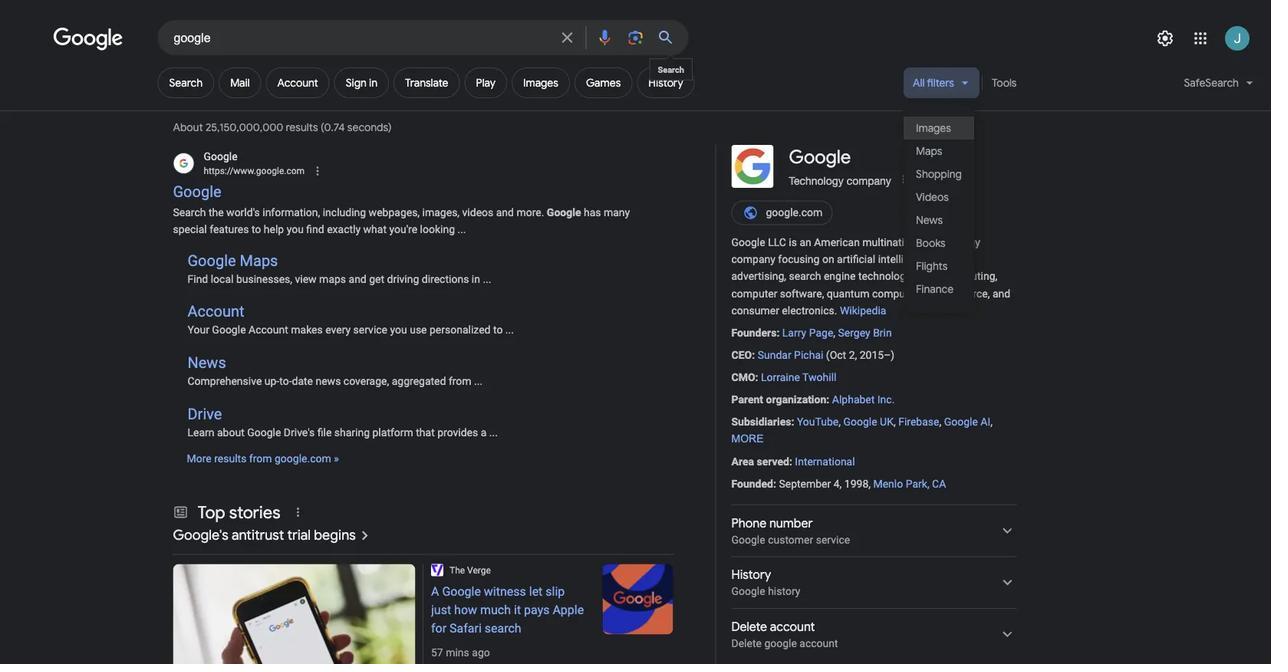 Task type: vqa. For each thing, say whether or not it's contained in the screenshot.


Task type: locate. For each thing, give the bounding box(es) containing it.
0 vertical spatial images link
[[512, 68, 570, 98]]

september
[[779, 477, 831, 490]]

google down phone
[[731, 533, 765, 546]]

google up delete
[[731, 585, 765, 598]]

0 horizontal spatial account link
[[188, 303, 244, 321]]

0 horizontal spatial company
[[731, 253, 775, 266]]

maps up shopping
[[916, 144, 942, 158]]

you left use
[[390, 324, 407, 336]]

sergey
[[838, 326, 870, 339]]

finance link
[[904, 278, 974, 301]]

google right delete
[[764, 637, 797, 650]]

has many special features to help you find exactly what you're looking ...
[[173, 206, 630, 236]]

technology
[[789, 174, 844, 187]]

... right the a
[[489, 426, 498, 439]]

comprehensive
[[188, 375, 262, 388]]

customer
[[768, 533, 813, 546]]

in right directions
[[472, 273, 480, 285]]

from right 'aggregated'
[[449, 375, 471, 388]]

add account element
[[277, 76, 318, 90]]

2 horizontal spatial and
[[993, 287, 1010, 300]]

0 horizontal spatial news link
[[188, 354, 226, 372]]

search down much
[[485, 622, 521, 636]]

: down served
[[773, 477, 776, 490]]

and left get at top left
[[349, 273, 366, 285]]

add play element
[[476, 76, 496, 90]]

news for news comprehensive up-to-date news coverage, aggregated from ...
[[188, 354, 226, 372]]

0 vertical spatial from
[[449, 375, 471, 388]]

alphabet inc. link
[[832, 393, 895, 406]]

top
[[198, 502, 225, 523]]

google
[[789, 146, 851, 169], [204, 150, 238, 163], [173, 183, 221, 201], [547, 206, 581, 219], [731, 236, 765, 249], [188, 251, 236, 269], [212, 324, 246, 336], [843, 416, 877, 428], [944, 416, 978, 428], [247, 426, 281, 439], [442, 585, 481, 599]]

news inside news comprehensive up-to-date news coverage, aggregated from ...
[[188, 354, 226, 372]]

0 vertical spatial service
[[353, 324, 387, 336]]

results
[[286, 121, 318, 135], [214, 453, 247, 465]]

google inside phone number google customer service
[[731, 533, 765, 546]]

history for history google history
[[731, 567, 771, 583]]

0 horizontal spatial news
[[188, 354, 226, 372]]

account link up about 25,150,000,000 results (0.74 seconds)
[[266, 68, 330, 98]]

news up books
[[916, 213, 943, 227]]

founded : september 4, 1998, menlo park, ca
[[731, 477, 946, 490]]

google down alphabet inc. link
[[843, 416, 877, 428]]

0 horizontal spatial images
[[523, 76, 558, 90]]

engine
[[824, 270, 856, 283]]

0 vertical spatial news
[[916, 213, 943, 227]]

results down about
[[214, 453, 247, 465]]

1 horizontal spatial news link
[[904, 209, 974, 232]]

search link
[[158, 68, 214, 98]]

company
[[847, 174, 891, 187], [731, 253, 775, 266]]

just
[[431, 603, 451, 618]]

... right personalized
[[505, 324, 514, 336]]

phone
[[731, 516, 766, 531]]

google inside google https://www.google.com
[[204, 150, 238, 163]]

intelligence,
[[878, 253, 935, 266]]

search up special in the top left of the page
[[173, 206, 206, 219]]

youtube
[[797, 416, 839, 428]]

maps
[[916, 144, 942, 158], [240, 251, 278, 269]]

images link down all filters dropdown button
[[904, 117, 974, 140]]

computing, up commerce,
[[944, 270, 997, 283]]

: down organization
[[791, 416, 794, 428]]

images up maps link
[[916, 121, 951, 135]]

learn
[[188, 426, 214, 439]]

e-
[[928, 287, 937, 300]]

0 vertical spatial google
[[731, 533, 765, 546]]

0 vertical spatial in
[[369, 76, 377, 90]]

1 vertical spatial news link
[[188, 354, 226, 372]]

account for account
[[277, 76, 318, 90]]

more
[[187, 453, 212, 465]]

has
[[584, 206, 601, 219]]

software,
[[780, 287, 824, 300]]

...
[[483, 273, 491, 285], [505, 324, 514, 336], [474, 375, 483, 388], [489, 426, 498, 439]]

slip
[[546, 585, 565, 599]]

google up more results from google.com » link
[[247, 426, 281, 439]]

google inside a google witness let slip just how much it pays apple for safari search
[[442, 585, 481, 599]]

to inside account your google account makes every service you use personalized to ...
[[493, 324, 503, 336]]

from inside news comprehensive up-to-date news coverage, aggregated from ...
[[449, 375, 471, 388]]

1 vertical spatial you
[[390, 324, 407, 336]]

, left 'google ai' link
[[939, 416, 941, 428]]

google image
[[53, 28, 124, 51]]

history google history
[[731, 567, 800, 598]]

0 horizontal spatial results
[[214, 453, 247, 465]]

0 vertical spatial computing,
[[944, 270, 997, 283]]

served
[[757, 455, 789, 468]]

google up how at the bottom left of page
[[442, 585, 481, 599]]

maps up businesses,
[[240, 251, 278, 269]]

... up the a
[[474, 375, 483, 388]]

https://www.google.com text field
[[204, 164, 305, 178]]

1 horizontal spatial you
[[390, 324, 407, 336]]

, right firebase link
[[991, 416, 993, 428]]

service right 'customer'
[[816, 533, 850, 546]]

: left sundar
[[752, 349, 755, 361]]

translate
[[405, 76, 448, 90]]

news up comprehensive
[[188, 354, 226, 372]]

0 vertical spatial search
[[789, 270, 821, 283]]

1 horizontal spatial search
[[789, 270, 821, 283]]

search inside google llc is an american multinational technology company focusing on artificial intelligence, online advertising, search engine technology, cloud computing, computer software, quantum computing, e-commerce, and consumer electronics.
[[789, 270, 821, 283]]

1 horizontal spatial images link
[[904, 117, 974, 140]]

2 vertical spatial and
[[993, 287, 1010, 300]]

0 horizontal spatial history
[[648, 76, 683, 90]]

brin
[[873, 326, 892, 339]]

company left more options icon
[[847, 174, 891, 187]]

google up "local"
[[188, 251, 236, 269]]

: for september
[[773, 477, 776, 490]]

2015–)
[[860, 349, 895, 361]]

1 horizontal spatial images
[[916, 121, 951, 135]]

google inside google llc is an american multinational technology company focusing on artificial intelligence, online advertising, search engine technology, cloud computing, computer software, quantum computing, e-commerce, and consumer electronics.
[[731, 236, 765, 249]]

company up advertising,
[[731, 253, 775, 266]]

google up https://www.google.com
[[204, 150, 238, 163]]

service right every
[[353, 324, 387, 336]]

0 vertical spatial and
[[496, 206, 514, 219]]

videos
[[916, 190, 949, 204]]

1 vertical spatial news
[[188, 354, 226, 372]]

... right directions
[[483, 273, 491, 285]]

0 horizontal spatial from
[[249, 453, 272, 465]]

to left help on the left of page
[[252, 223, 261, 236]]

0 vertical spatial maps
[[916, 144, 942, 158]]

1 horizontal spatial history
[[731, 567, 771, 583]]

all filters
[[913, 76, 954, 90]]

google right your
[[212, 324, 246, 336]]

you down information,
[[287, 223, 304, 236]]

1 vertical spatial history
[[731, 567, 771, 583]]

play link
[[464, 68, 507, 98]]

finance
[[916, 282, 954, 296]]

1 vertical spatial images
[[916, 121, 951, 135]]

history right games link
[[648, 76, 683, 90]]

google llc is an american multinational technology company focusing on artificial intelligence, online advertising, search engine technology, cloud computing, computer software, quantum computing, e-commerce, and consumer electronics.
[[731, 236, 1010, 317]]

1 vertical spatial service
[[816, 533, 850, 546]]

google left ai
[[944, 416, 978, 428]]

Search search field
[[174, 29, 549, 48]]

: inside subsidiaries : youtube , google uk , firebase , google ai , more
[[791, 416, 794, 428]]

0 vertical spatial to
[[252, 223, 261, 236]]

: left the lorraine
[[755, 371, 758, 384]]

0 vertical spatial search
[[169, 76, 203, 90]]

1 horizontal spatial news
[[916, 213, 943, 227]]

: for sundar
[[752, 349, 755, 361]]

account link up your
[[188, 303, 244, 321]]

1 vertical spatial from
[[249, 453, 272, 465]]

alphabet
[[832, 393, 875, 406]]

0 vertical spatial you
[[287, 223, 304, 236]]

many
[[604, 206, 630, 219]]

0 horizontal spatial to
[[252, 223, 261, 236]]

google maps link
[[188, 251, 278, 269]]

google up the
[[173, 183, 221, 201]]

1 horizontal spatial to
[[493, 324, 503, 336]]

... inside account your google account makes every service you use personalized to ...
[[505, 324, 514, 336]]

1 horizontal spatial company
[[847, 174, 891, 187]]

account left makes
[[249, 324, 288, 336]]

larry
[[782, 326, 806, 339]]

1 horizontal spatial computing,
[[944, 270, 997, 283]]

1 horizontal spatial from
[[449, 375, 471, 388]]

drive learn about google drive's file sharing platform that provides a ...
[[188, 405, 498, 439]]

computing, down technology,
[[872, 287, 925, 300]]

1 horizontal spatial results
[[286, 121, 318, 135]]

(0.74
[[321, 121, 345, 135]]

0 horizontal spatial and
[[349, 273, 366, 285]]

1 vertical spatial images link
[[904, 117, 974, 140]]

to
[[252, 223, 261, 236], [493, 324, 503, 336]]

1 vertical spatial account link
[[188, 303, 244, 321]]

pays
[[524, 603, 550, 618]]

1 vertical spatial search
[[485, 622, 521, 636]]

in inside google maps find local businesses, view maps and get driving directions in ...
[[472, 273, 480, 285]]

1 horizontal spatial service
[[816, 533, 850, 546]]

news link down videos
[[904, 209, 974, 232]]

google inside history google history
[[731, 585, 765, 598]]

subsidiaries
[[731, 416, 791, 428]]

0 vertical spatial account link
[[266, 68, 330, 98]]

and left more.
[[496, 206, 514, 219]]

menu
[[904, 104, 974, 313]]

0 vertical spatial history
[[648, 76, 683, 90]]

file
[[317, 426, 332, 439]]

images right add play 'element'
[[523, 76, 558, 90]]

antitrust
[[232, 526, 284, 544]]

google left has
[[547, 206, 581, 219]]

0 vertical spatial account
[[277, 76, 318, 90]]

and inside google maps find local businesses, view maps and get driving directions in ...
[[349, 273, 366, 285]]

get
[[369, 273, 384, 285]]

, left 'sergey'
[[833, 326, 835, 339]]

history up history
[[731, 567, 771, 583]]

1 vertical spatial search
[[173, 206, 206, 219]]

0 vertical spatial news link
[[904, 209, 974, 232]]

to right personalized
[[493, 324, 503, 336]]

phone number google customer service
[[731, 516, 850, 546]]

account
[[277, 76, 318, 90], [188, 303, 244, 321], [249, 324, 288, 336]]

history inside history google history
[[731, 567, 771, 583]]

wikipedia link
[[840, 304, 886, 317]]

google left llc at the top right of the page
[[731, 236, 765, 249]]

mail link
[[219, 68, 261, 98]]

and inside google llc is an american multinational technology company focusing on artificial intelligence, online advertising, search engine technology, cloud computing, computer software, quantum computing, e-commerce, and consumer electronics.
[[993, 287, 1010, 300]]

search up about
[[169, 76, 203, 90]]

books
[[916, 236, 946, 250]]

1 vertical spatial in
[[472, 273, 480, 285]]

menu containing images
[[904, 104, 974, 313]]

date
[[292, 375, 313, 388]]

news link up comprehensive
[[188, 354, 226, 372]]

and right commerce,
[[993, 287, 1010, 300]]

news inside menu
[[916, 213, 943, 227]]

from left google.com »
[[249, 453, 272, 465]]

1 vertical spatial account
[[188, 303, 244, 321]]

1 horizontal spatial and
[[496, 206, 514, 219]]

drive
[[188, 405, 222, 423]]

add mail element
[[230, 76, 250, 90]]

account up about 25,150,000,000 results (0.74 seconds)
[[277, 76, 318, 90]]

1 horizontal spatial maps
[[916, 144, 942, 158]]

None search field
[[0, 19, 688, 55]]

1 vertical spatial company
[[731, 253, 775, 266]]

lorraine twohill link
[[761, 371, 836, 384]]

, down inc.
[[894, 416, 896, 428]]

more
[[731, 433, 764, 445]]

webpages,
[[369, 206, 420, 219]]

tools button
[[985, 68, 1024, 98]]

1 horizontal spatial in
[[472, 273, 480, 285]]

firebase
[[898, 416, 939, 428]]

results left (0.74 on the left top
[[286, 121, 318, 135]]

and
[[496, 206, 514, 219], [349, 273, 366, 285], [993, 287, 1010, 300]]

founded
[[731, 477, 773, 490]]

0 vertical spatial company
[[847, 174, 891, 187]]

sign
[[346, 76, 367, 90]]

search up software,
[[789, 270, 821, 283]]

on
[[822, 253, 834, 266]]

news comprehensive up-to-date news coverage, aggregated from ...
[[188, 354, 483, 388]]

1 vertical spatial google
[[731, 585, 765, 598]]

in
[[369, 76, 377, 90], [472, 273, 480, 285]]

: left "larry"
[[777, 326, 780, 339]]

search by image image
[[626, 28, 645, 47]]

account for account your google account makes every service you use personalized to ...
[[188, 303, 244, 321]]

(oct
[[826, 349, 846, 361]]

menlo park, ca link
[[873, 477, 946, 490]]

witness
[[484, 585, 526, 599]]

images link right add play 'element'
[[512, 68, 570, 98]]

in right sign
[[369, 76, 377, 90]]

images,
[[422, 206, 460, 219]]

https://www.google.com
[[204, 166, 305, 176]]

features
[[210, 223, 249, 236]]

filters
[[927, 76, 954, 90]]

account up your
[[188, 303, 244, 321]]

1 vertical spatial computing,
[[872, 287, 925, 300]]

books link
[[904, 232, 974, 255]]

0 horizontal spatial maps
[[240, 251, 278, 269]]

twohill
[[802, 371, 836, 384]]

1 vertical spatial maps
[[240, 251, 278, 269]]

... inside drive learn about google drive's file sharing platform that provides a ...
[[489, 426, 498, 439]]

0 horizontal spatial search
[[485, 622, 521, 636]]

... inside news comprehensive up-to-date news coverage, aggregated from ...
[[474, 375, 483, 388]]

0 horizontal spatial in
[[369, 76, 377, 90]]

1 vertical spatial and
[[349, 273, 366, 285]]

sundar
[[758, 349, 791, 361]]

more options image
[[897, 173, 910, 185]]

1 horizontal spatial account link
[[266, 68, 330, 98]]

1 vertical spatial to
[[493, 324, 503, 336]]

an
[[800, 236, 811, 249]]

0 horizontal spatial service
[[353, 324, 387, 336]]

2 vertical spatial account
[[249, 324, 288, 336]]

0 horizontal spatial you
[[287, 223, 304, 236]]

0 vertical spatial results
[[286, 121, 318, 135]]

2 vertical spatial google
[[764, 637, 797, 650]]



Task type: describe. For each thing, give the bounding box(es) containing it.
up-
[[264, 375, 279, 388]]

0 horizontal spatial images link
[[512, 68, 570, 98]]

google inside drive learn about google drive's file sharing platform that provides a ...
[[247, 426, 281, 439]]

history
[[768, 585, 800, 598]]

international
[[795, 455, 855, 468]]

add history element
[[648, 76, 683, 90]]

maps inside google maps find local businesses, view maps and get driving directions in ...
[[240, 251, 278, 269]]

find
[[188, 273, 208, 285]]

google heading
[[789, 146, 851, 169]]

more results from google.com » link
[[187, 453, 339, 465]]

more.
[[517, 206, 544, 219]]

search for search the world's information, including webpages, images, videos and more. google
[[173, 206, 206, 219]]

shopping
[[916, 167, 962, 181]]

google ai link
[[944, 416, 991, 428]]

0 vertical spatial images
[[523, 76, 558, 90]]

technology
[[928, 236, 980, 249]]

more results from google.com »
[[187, 453, 339, 465]]

find
[[306, 223, 324, 236]]

online
[[937, 253, 966, 266]]

computer
[[731, 287, 777, 300]]

0 vertical spatial account
[[770, 619, 815, 635]]

: down twohill
[[826, 393, 829, 406]]

the
[[209, 206, 224, 219]]

firebase link
[[898, 416, 939, 428]]

25,150,000,000
[[205, 121, 283, 135]]

ago
[[472, 647, 490, 659]]

advertising,
[[731, 270, 786, 283]]

number
[[769, 516, 813, 531]]

to-
[[279, 375, 292, 388]]

google uk link
[[843, 416, 894, 428]]

company inside google llc is an american multinational technology company focusing on artificial intelligence, online advertising, search engine technology, cloud computing, computer software, quantum computing, e-commerce, and consumer electronics.
[[731, 253, 775, 266]]

1 vertical spatial account
[[800, 637, 838, 650]]

including
[[323, 206, 366, 219]]

tools
[[992, 76, 1017, 90]]

service inside phone number google customer service
[[816, 533, 850, 546]]

organization
[[766, 393, 826, 406]]

every
[[325, 324, 351, 336]]

account your google account makes every service you use personalized to ...
[[188, 303, 514, 336]]

sergey brin link
[[838, 326, 892, 339]]

service inside account your google account makes every service you use personalized to ...
[[353, 324, 387, 336]]

: for lorraine
[[755, 371, 758, 384]]

cloud
[[915, 270, 941, 283]]

search inside a google witness let slip just how much it pays apple for safari search
[[485, 622, 521, 636]]

add sign in element
[[346, 76, 377, 90]]

... inside google maps find local businesses, view maps and get driving directions in ...
[[483, 273, 491, 285]]

view
[[295, 273, 317, 285]]

search by voice image
[[596, 28, 614, 47]]

ceo : sundar pichai (oct 2, 2015–)
[[731, 349, 895, 361]]

you inside account your google account makes every service you use personalized to ...
[[390, 324, 407, 336]]

platform
[[372, 426, 413, 439]]

news for news
[[916, 213, 943, 227]]

search for search
[[169, 76, 203, 90]]

add translate element
[[405, 76, 448, 90]]

0 horizontal spatial computing,
[[872, 287, 925, 300]]

google inside account your google account makes every service you use personalized to ...
[[212, 324, 246, 336]]

ai
[[981, 416, 991, 428]]

cmo
[[731, 371, 755, 384]]

it
[[514, 603, 521, 618]]

add search element
[[169, 76, 203, 90]]

history link
[[637, 68, 695, 98]]

google's
[[173, 526, 228, 544]]

shopping link
[[904, 163, 974, 186]]

how
[[454, 603, 477, 618]]

cmo : lorraine twohill
[[731, 371, 836, 384]]

: for larry
[[777, 326, 780, 339]]

multinational
[[862, 236, 925, 249]]

flights link
[[904, 255, 974, 278]]

looking ...
[[420, 223, 466, 236]]

technology company
[[789, 174, 891, 187]]

about 25,150,000,000 results (0.74 seconds)
[[173, 121, 394, 135]]

drive link
[[188, 405, 222, 423]]

google inside google maps find local businesses, view maps and get driving directions in ...
[[188, 251, 236, 269]]

to inside has many special features to help you find exactly what you're looking ...
[[252, 223, 261, 236]]

world's
[[226, 206, 260, 219]]

more options element
[[896, 171, 911, 187]]

much
[[480, 603, 511, 618]]

technology,
[[858, 270, 913, 283]]

about
[[217, 426, 245, 439]]

add games element
[[586, 76, 621, 90]]

delete
[[731, 637, 762, 650]]

google inside delete account delete google account
[[764, 637, 797, 650]]

area
[[731, 455, 754, 468]]

delete
[[731, 619, 767, 635]]

makes
[[291, 324, 323, 336]]

safesearch button
[[1175, 68, 1263, 104]]

exactly
[[327, 223, 361, 236]]

area served : international
[[731, 455, 855, 468]]

play
[[476, 76, 496, 90]]

is
[[789, 236, 797, 249]]

: up the september
[[789, 455, 792, 468]]

pichai
[[794, 349, 823, 361]]

trial
[[287, 526, 311, 544]]

commerce,
[[937, 287, 990, 300]]

, down alphabet
[[839, 416, 841, 428]]

top stories
[[198, 502, 280, 523]]

1 vertical spatial results
[[214, 453, 247, 465]]

videos link
[[904, 186, 974, 209]]

all filters button
[[904, 68, 980, 104]]

safesearch
[[1184, 76, 1239, 90]]

founders
[[731, 326, 777, 339]]

focusing
[[778, 253, 820, 266]]

stories
[[229, 502, 280, 523]]

local
[[211, 273, 234, 285]]

driving
[[387, 273, 419, 285]]

history for history
[[648, 76, 683, 90]]

help
[[264, 223, 284, 236]]

a google witness let slip just how much it pays apple for safari search heading
[[431, 583, 587, 638]]

google https://www.google.com
[[204, 150, 305, 176]]

you inside has many special features to help you find exactly what you're looking ...
[[287, 223, 304, 236]]

google up technology
[[789, 146, 851, 169]]

: for youtube
[[791, 416, 794, 428]]

maps link
[[904, 140, 974, 163]]

videos
[[462, 206, 493, 219]]

seconds)
[[347, 121, 392, 135]]

google's antitrust trial begins
[[173, 526, 356, 544]]

delete account delete google account
[[731, 619, 838, 650]]

google maps find local businesses, view maps and get driving directions in ...
[[188, 251, 491, 285]]

57
[[431, 647, 443, 659]]



